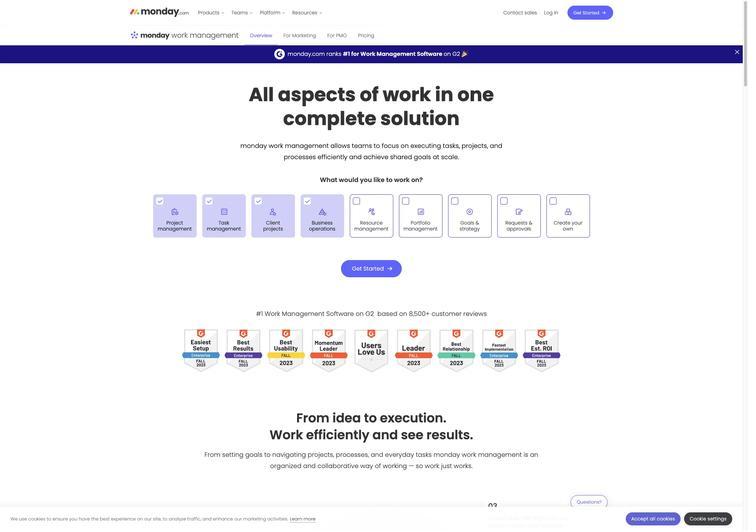 Task type: locate. For each thing, give the bounding box(es) containing it.
efficiently up processes,
[[306, 426, 370, 444]]

software
[[417, 50, 443, 58], [327, 309, 354, 318]]

0 vertical spatial get
[[574, 9, 582, 16]]

get inside main element
[[574, 9, 582, 16]]

1 vertical spatial started
[[364, 265, 384, 273]]

1 horizontal spatial get started
[[574, 9, 600, 16]]

& inside requests & approvals
[[529, 219, 533, 226]]

1 horizontal spatial cookies
[[657, 516, 676, 522]]

2 & from the left
[[529, 219, 533, 226]]

1 horizontal spatial #1
[[343, 50, 350, 58]]

0 vertical spatial get started
[[574, 9, 600, 16]]

1 vertical spatial in
[[435, 81, 454, 108]]

client projects image
[[266, 205, 280, 219]]

0 horizontal spatial get
[[352, 265, 362, 273]]

to up achieve
[[374, 141, 380, 150]]

projects
[[263, 225, 283, 232]]

easiest setup enterprise fall 2023 image
[[182, 325, 220, 377]]

0 vertical spatial projects,
[[462, 141, 488, 150]]

1 & from the left
[[476, 219, 480, 226]]

marketing
[[292, 32, 316, 39]]

monday
[[241, 141, 267, 150], [434, 450, 460, 459]]

collaborative
[[318, 462, 359, 470]]

0 horizontal spatial cookies
[[28, 515, 45, 522]]

goals
[[461, 219, 475, 226]]

group
[[150, 192, 593, 240]]

0 vertical spatial in
[[554, 9, 559, 16]]

1 horizontal spatial in
[[554, 9, 559, 16]]

to inside monday work management allows teams to focus on executing tasks, projects, and processes efficiently and achieve shared goals at scale.
[[374, 141, 380, 150]]

analyze
[[169, 515, 186, 522]]

1 vertical spatial monday
[[434, 450, 460, 459]]

& right requests
[[529, 219, 533, 226]]

you left like
[[360, 176, 372, 184]]

& for approvals
[[529, 219, 533, 226]]

0 vertical spatial efficiently
[[318, 153, 348, 161]]

1 vertical spatial get
[[352, 265, 362, 273]]

started inside main element
[[583, 9, 600, 16]]

management down resource management image on the top
[[355, 225, 389, 232]]

1 vertical spatial g2
[[366, 309, 374, 318]]

& right goals
[[476, 219, 480, 226]]

0 vertical spatial you
[[360, 176, 372, 184]]

in
[[554, 9, 559, 16], [435, 81, 454, 108]]

to up organized
[[264, 450, 271, 459]]

for left 'pmo'
[[328, 32, 335, 39]]

1 vertical spatial from
[[205, 450, 221, 459]]

for marketing
[[284, 32, 316, 39]]

1 horizontal spatial monday
[[434, 450, 460, 459]]

get started inside main element
[[574, 9, 600, 16]]

0 horizontal spatial in
[[435, 81, 454, 108]]

task
[[219, 219, 229, 226]]

g2
[[453, 50, 460, 58], [366, 309, 374, 318]]

from left the setting
[[205, 450, 221, 459]]

business operations
[[309, 219, 336, 232]]

0 vertical spatial #1
[[343, 50, 350, 58]]

0 horizontal spatial &
[[476, 219, 480, 226]]

2 our from the left
[[234, 515, 242, 522]]

1 vertical spatial you
[[69, 515, 77, 522]]

from idea to execution. work efficiently and see results.
[[270, 409, 474, 444]]

create your own image
[[561, 205, 576, 219]]

projects, up collaborative
[[308, 450, 334, 459]]

management down project management image
[[158, 225, 192, 232]]

0 horizontal spatial goals
[[245, 450, 263, 459]]

list containing products
[[195, 0, 326, 25]]

1 horizontal spatial you
[[360, 176, 372, 184]]

0 horizontal spatial projects,
[[308, 450, 334, 459]]

1 horizontal spatial for
[[328, 32, 335, 39]]

0 vertical spatial monday
[[241, 141, 267, 150]]

work
[[361, 50, 376, 58], [265, 309, 280, 318], [270, 426, 303, 444]]

for pmo
[[328, 32, 347, 39]]

monday work management allows teams to focus on executing tasks, projects, and processes efficiently and achieve shared goals at scale.
[[241, 141, 503, 161]]

cookies right use
[[28, 515, 45, 522]]

achieve
[[364, 153, 389, 161]]

1 list from the left
[[195, 0, 326, 25]]

all
[[249, 81, 274, 108]]

—
[[409, 462, 414, 470]]

0 horizontal spatial monday
[[241, 141, 267, 150]]

0 vertical spatial g2
[[453, 50, 460, 58]]

create
[[554, 219, 571, 226]]

client
[[266, 219, 280, 226]]

would
[[339, 176, 359, 184]]

1 for from the left
[[284, 32, 291, 39]]

we
[[11, 515, 18, 522]]

our left site,
[[144, 515, 152, 522]]

2 for from the left
[[328, 32, 335, 39]]

the
[[91, 515, 99, 522]]

management down portfolio management icon
[[404, 225, 438, 232]]

cookies right all
[[657, 516, 676, 522]]

dialog
[[0, 507, 743, 531]]

learn more link
[[290, 515, 316, 522]]

requests approvals image
[[512, 205, 526, 219]]

management
[[285, 141, 329, 150], [158, 225, 192, 232], [207, 225, 241, 232], [355, 225, 389, 232], [404, 225, 438, 232], [478, 450, 522, 459]]

for left the marketing
[[284, 32, 291, 39]]

efficiently down allows
[[318, 153, 348, 161]]

log
[[545, 9, 553, 16]]

get
[[574, 9, 582, 16], [352, 265, 362, 273]]

goals
[[414, 153, 431, 161], [245, 450, 263, 459]]

ensure
[[52, 515, 68, 522]]

management inside "option"
[[158, 225, 192, 232]]

0 horizontal spatial our
[[144, 515, 152, 522]]

1 horizontal spatial get started button
[[568, 6, 613, 20]]

to
[[374, 141, 380, 150], [386, 176, 393, 184], [364, 409, 377, 427], [264, 450, 271, 459], [47, 515, 51, 522], [163, 515, 168, 522]]

to right idea
[[364, 409, 377, 427]]

from inside the from idea to execution. work efficiently and see results.
[[297, 409, 330, 427]]

0 vertical spatial management
[[377, 50, 416, 58]]

management inside monday work management allows teams to focus on executing tasks, projects, and processes efficiently and achieve shared goals at scale.
[[285, 141, 329, 150]]

🎉
[[462, 50, 469, 58]]

1 horizontal spatial list
[[500, 0, 562, 25]]

0 horizontal spatial management
[[282, 309, 325, 318]]

way
[[361, 462, 373, 470]]

monday.com logo image
[[130, 4, 189, 19]]

0 horizontal spatial from
[[205, 450, 221, 459]]

management left the is at the bottom right of page
[[478, 450, 522, 459]]

1 vertical spatial get started
[[352, 265, 384, 273]]

log in
[[545, 9, 559, 16]]

0 vertical spatial of
[[360, 81, 379, 108]]

teams
[[232, 9, 248, 16]]

2 list from the left
[[500, 0, 562, 25]]

best results enterprise fall 2023 image
[[225, 325, 263, 377]]

complete
[[283, 105, 377, 132]]

0 vertical spatial software
[[417, 50, 443, 58]]

management inside option
[[207, 225, 241, 232]]

Portfolio management checkbox
[[399, 195, 443, 237]]

pmo
[[336, 32, 347, 39]]

2 vertical spatial work
[[270, 426, 303, 444]]

1 horizontal spatial goals
[[414, 153, 431, 161]]

what
[[320, 176, 338, 184]]

marketing
[[243, 515, 266, 522]]

for for for pmo
[[328, 32, 335, 39]]

monday.com ranks #1 for work management software on g2  🎉
[[288, 50, 469, 58]]

1 vertical spatial goals
[[245, 450, 263, 459]]

at
[[433, 153, 440, 161]]

cookies
[[28, 515, 45, 522], [657, 516, 676, 522]]

1 vertical spatial get started button
[[341, 260, 402, 277]]

goals down executing
[[414, 153, 431, 161]]

projects, right tasks,
[[462, 141, 488, 150]]

1 horizontal spatial projects,
[[462, 141, 488, 150]]

efficiently inside monday work management allows teams to focus on executing tasks, projects, and processes efficiently and achieve shared goals at scale.
[[318, 153, 348, 161]]

teams
[[352, 141, 372, 150]]

get for bottom get started button
[[352, 265, 362, 273]]

& for strategy
[[476, 219, 480, 226]]

0 vertical spatial work
[[361, 50, 376, 58]]

1 vertical spatial #1
[[256, 309, 263, 318]]

executing
[[411, 141, 441, 150]]

0 horizontal spatial started
[[364, 265, 384, 273]]

1 vertical spatial of
[[375, 462, 381, 470]]

1 vertical spatial projects,
[[308, 450, 334, 459]]

1 horizontal spatial started
[[583, 9, 600, 16]]

0 horizontal spatial for
[[284, 32, 291, 39]]

work inside the from idea to execution. work efficiently and see results.
[[270, 426, 303, 444]]

from inside from setting goals to navigating projects, processes, and everyday tasks monday work management is an organized and collaborative way of working — so work just works.
[[205, 450, 221, 459]]

work inside all aspects of work in one complete solution
[[383, 81, 431, 108]]

efficiently
[[318, 153, 348, 161], [306, 426, 370, 444]]

Requests & approvals checkbox
[[498, 195, 541, 237]]

portfolio management
[[404, 219, 438, 232]]

to right like
[[386, 176, 393, 184]]

1 vertical spatial efficiently
[[306, 426, 370, 444]]

8,500+
[[409, 309, 430, 318]]

0 vertical spatial from
[[297, 409, 330, 427]]

best
[[100, 515, 110, 522]]

from left idea
[[297, 409, 330, 427]]

get for get started button within main element
[[574, 9, 582, 16]]

overview
[[250, 32, 272, 39]]

contact sales button
[[500, 7, 541, 18]]

tasks,
[[443, 141, 460, 150]]

0 horizontal spatial get started
[[352, 265, 384, 273]]

goals inside from setting goals to navigating projects, processes, and everyday tasks monday work management is an organized and collaborative way of working — so work just works.
[[245, 450, 263, 459]]

Create your own checkbox
[[547, 195, 590, 237]]

accept all cookies
[[632, 516, 676, 522]]

you left have
[[69, 515, 77, 522]]

in left one
[[435, 81, 454, 108]]

for for for marketing
[[284, 32, 291, 39]]

get started button
[[568, 6, 613, 20], [341, 260, 402, 277]]

1 horizontal spatial our
[[234, 515, 242, 522]]

1 horizontal spatial g2
[[453, 50, 460, 58]]

to right site,
[[163, 515, 168, 522]]

in inside list
[[554, 9, 559, 16]]

goals right the setting
[[245, 450, 263, 459]]

on
[[444, 50, 451, 58], [401, 141, 409, 150], [356, 309, 364, 318], [399, 309, 408, 318], [137, 515, 143, 522]]

1 our from the left
[[144, 515, 152, 522]]

0 horizontal spatial you
[[69, 515, 77, 522]]

0 vertical spatial started
[[583, 9, 600, 16]]

working
[[383, 462, 407, 470]]

1 horizontal spatial from
[[297, 409, 330, 427]]

& inside goals & strategy
[[476, 219, 480, 226]]

get started for bottom get started button
[[352, 265, 384, 273]]

1 vertical spatial software
[[327, 309, 354, 318]]

management up processes
[[285, 141, 329, 150]]

is
[[524, 450, 529, 459]]

site,
[[153, 515, 162, 522]]

business
[[312, 219, 333, 226]]

0 horizontal spatial #1
[[256, 309, 263, 318]]

1 horizontal spatial &
[[529, 219, 533, 226]]

management down task management icon
[[207, 225, 241, 232]]

so
[[416, 462, 423, 470]]

get started for get started button within main element
[[574, 9, 600, 16]]

like
[[374, 176, 385, 184]]

in right log
[[554, 9, 559, 16]]

and inside the from idea to execution. work efficiently and see results.
[[373, 426, 398, 444]]

on inside monday work management allows teams to focus on executing tasks, projects, and processes efficiently and achieve shared goals at scale.
[[401, 141, 409, 150]]

cookies inside button
[[657, 516, 676, 522]]

0 horizontal spatial get started button
[[341, 260, 402, 277]]

work inside monday work management allows teams to focus on executing tasks, projects, and processes efficiently and achieve shared goals at scale.
[[269, 141, 283, 150]]

0 vertical spatial goals
[[414, 153, 431, 161]]

0 horizontal spatial list
[[195, 0, 326, 25]]

list
[[195, 0, 326, 25], [500, 0, 562, 25]]

strategy
[[460, 225, 480, 232]]

of inside all aspects of work in one complete solution
[[360, 81, 379, 108]]

more
[[304, 515, 316, 522]]

main element
[[195, 0, 613, 25]]

0 vertical spatial get started button
[[568, 6, 613, 20]]

for
[[352, 50, 359, 58]]

list containing contact sales
[[500, 0, 562, 25]]

best relationship fall 2023 image
[[438, 325, 476, 377]]

our right enhance
[[234, 515, 242, 522]]

we use cookies to ensure you have the best experience on our site, to analyze traffic, and enhance our marketing activities. learn more
[[11, 515, 316, 522]]

resources link
[[289, 7, 326, 18]]

1 horizontal spatial get
[[574, 9, 582, 16]]

for
[[284, 32, 291, 39], [328, 32, 335, 39]]

operations
[[309, 225, 336, 232]]



Task type: vqa. For each thing, say whether or not it's contained in the screenshot.
about
no



Task type: describe. For each thing, give the bounding box(es) containing it.
overview link
[[244, 26, 278, 45]]

goals & strategy
[[460, 219, 480, 232]]

your
[[572, 219, 583, 226]]

Resource management checkbox
[[350, 195, 393, 237]]

to inside the from idea to execution. work efficiently and see results.
[[364, 409, 377, 427]]

pricing link
[[353, 26, 380, 45]]

teams link
[[228, 7, 257, 18]]

from setting goals to navigating projects, processes, and everyday tasks monday work management is an organized and collaborative way of working — so work just works.
[[205, 450, 539, 470]]

accept all cookies button
[[626, 512, 681, 525]]

products link
[[195, 7, 228, 18]]

Goals & strategy checkbox
[[448, 195, 492, 237]]

all aspects of work in one complete solution
[[249, 81, 494, 132]]

efficiently inside the from idea to execution. work efficiently and see results.
[[306, 426, 370, 444]]

resource
[[360, 219, 383, 226]]

resource management image
[[365, 205, 379, 219]]

1 vertical spatial work
[[265, 309, 280, 318]]

execution.
[[380, 409, 447, 427]]

solution
[[381, 105, 460, 132]]

work for monday.com
[[361, 50, 376, 58]]

sales
[[525, 9, 537, 16]]

for marketing link
[[278, 26, 322, 45]]

Business operations checkbox
[[301, 195, 344, 237]]

platform
[[260, 9, 281, 16]]

monday inside from setting goals to navigating projects, processes, and everyday tasks monday work management is an organized and collaborative way of working — so work just works.
[[434, 450, 460, 459]]

shared
[[390, 153, 412, 161]]

fastest implementation enterprise fall 2023 image
[[480, 325, 519, 377]]

g2 logo white rgb v2 image
[[274, 49, 285, 59]]

traffic,
[[187, 515, 201, 522]]

scale.
[[441, 153, 459, 161]]

Client projects checkbox
[[251, 195, 295, 237]]

from for idea
[[297, 409, 330, 427]]

Task management checkbox
[[202, 195, 246, 237]]

idea
[[333, 409, 361, 427]]

dialog containing we use cookies to ensure you have the best experience on our site, to analyze traffic, and enhance our marketing activities.
[[0, 507, 743, 531]]

questions? button
[[571, 495, 608, 513]]

management for project management
[[158, 225, 192, 232]]

settings
[[708, 516, 727, 522]]

what would you like to work on?
[[320, 176, 423, 184]]

just
[[441, 462, 452, 470]]

monday.com
[[288, 50, 325, 58]]

tasks
[[416, 450, 432, 459]]

task management image
[[217, 205, 231, 219]]

Project management checkbox
[[153, 195, 197, 237]]

an
[[530, 450, 539, 459]]

focus
[[382, 141, 399, 150]]

use
[[19, 515, 27, 522]]

of inside from setting goals to navigating projects, processes, and everyday tasks monday work management is an organized and collaborative way of working — so work just works.
[[375, 462, 381, 470]]

client projects
[[263, 219, 283, 232]]

in inside all aspects of work in one complete solution
[[435, 81, 454, 108]]

portfolio
[[411, 219, 431, 226]]

log in link
[[541, 7, 562, 18]]

organized
[[270, 462, 302, 470]]

business operations image
[[315, 205, 330, 219]]

one
[[458, 81, 494, 108]]

own
[[563, 225, 574, 232]]

resource management
[[355, 219, 389, 232]]

parlax placeholder image
[[169, 494, 574, 531]]

monday inside monday work management allows teams to focus on executing tasks, projects, and processes efficiently and achieve shared goals at scale.
[[241, 141, 267, 150]]

project management
[[158, 219, 192, 232]]

for pmo link
[[322, 26, 353, 45]]

on?
[[412, 176, 423, 184]]

navigating
[[273, 450, 306, 459]]

momentum leader fall 2023 image
[[310, 325, 348, 377]]

everyday
[[385, 450, 414, 459]]

best estimated roi enterprise fall 2023 image
[[523, 325, 561, 377]]

from for setting
[[205, 450, 221, 459]]

users love us image
[[352, 325, 391, 377]]

create your own
[[554, 219, 583, 232]]

to inside from setting goals to navigating projects, processes, and everyday tasks monday work management is an organized and collaborative way of working — so work just works.
[[264, 450, 271, 459]]

best usability fall 2023 image
[[267, 325, 306, 377]]

cookie settings
[[690, 516, 727, 522]]

cookies for use
[[28, 515, 45, 522]]

projects, inside monday work management allows teams to focus on executing tasks, projects, and processes efficiently and achieve shared goals at scale.
[[462, 141, 488, 150]]

management inside from setting goals to navigating projects, processes, and everyday tasks monday work management is an organized and collaborative way of working — so work just works.
[[478, 450, 522, 459]]

approvals
[[507, 225, 532, 232]]

management for portfolio management
[[404, 225, 438, 232]]

processes,
[[336, 450, 369, 459]]

goals inside monday work management allows teams to focus on executing tasks, projects, and processes efficiently and achieve shared goals at scale.
[[414, 153, 431, 161]]

portfolio management image
[[414, 205, 428, 219]]

goals strategy image
[[463, 205, 477, 219]]

management for task management
[[207, 225, 241, 232]]

project
[[167, 219, 183, 226]]

group containing project management
[[150, 192, 593, 240]]

cookies for all
[[657, 516, 676, 522]]

#1 work management software on g2  based on 8,500+ customer reviews
[[256, 309, 487, 318]]

requests & approvals
[[506, 219, 533, 232]]

questions?
[[577, 499, 602, 505]]

task management
[[207, 219, 241, 232]]

allows
[[331, 141, 350, 150]]

projects, inside from setting goals to navigating projects, processes, and everyday tasks monday work management is an organized and collaborative way of working — so work just works.
[[308, 450, 334, 459]]

results.
[[427, 426, 474, 444]]

learn
[[290, 515, 303, 522]]

enhance
[[213, 515, 233, 522]]

processes
[[284, 153, 316, 161]]

0 horizontal spatial g2
[[366, 309, 374, 318]]

management for resource management
[[355, 225, 389, 232]]

get started button inside main element
[[568, 6, 613, 20]]

activities.
[[268, 515, 288, 522]]

1 horizontal spatial management
[[377, 50, 416, 58]]

requests
[[506, 219, 528, 226]]

1 vertical spatial management
[[282, 309, 325, 318]]

aspects
[[278, 81, 356, 108]]

contact
[[504, 9, 524, 16]]

project management image
[[168, 205, 182, 219]]

0 horizontal spatial software
[[327, 309, 354, 318]]

you inside dialog
[[69, 515, 77, 522]]

all
[[650, 516, 656, 522]]

have
[[79, 515, 90, 522]]

work for from
[[270, 426, 303, 444]]

customer
[[432, 309, 462, 318]]

1 horizontal spatial software
[[417, 50, 443, 58]]

to left the ensure
[[47, 515, 51, 522]]

monday.com work management image
[[130, 26, 239, 45]]

pricing
[[358, 32, 375, 39]]

cookie settings button
[[685, 512, 733, 525]]

works.
[[454, 462, 473, 470]]

leader fall 2023 image
[[395, 325, 434, 377]]



